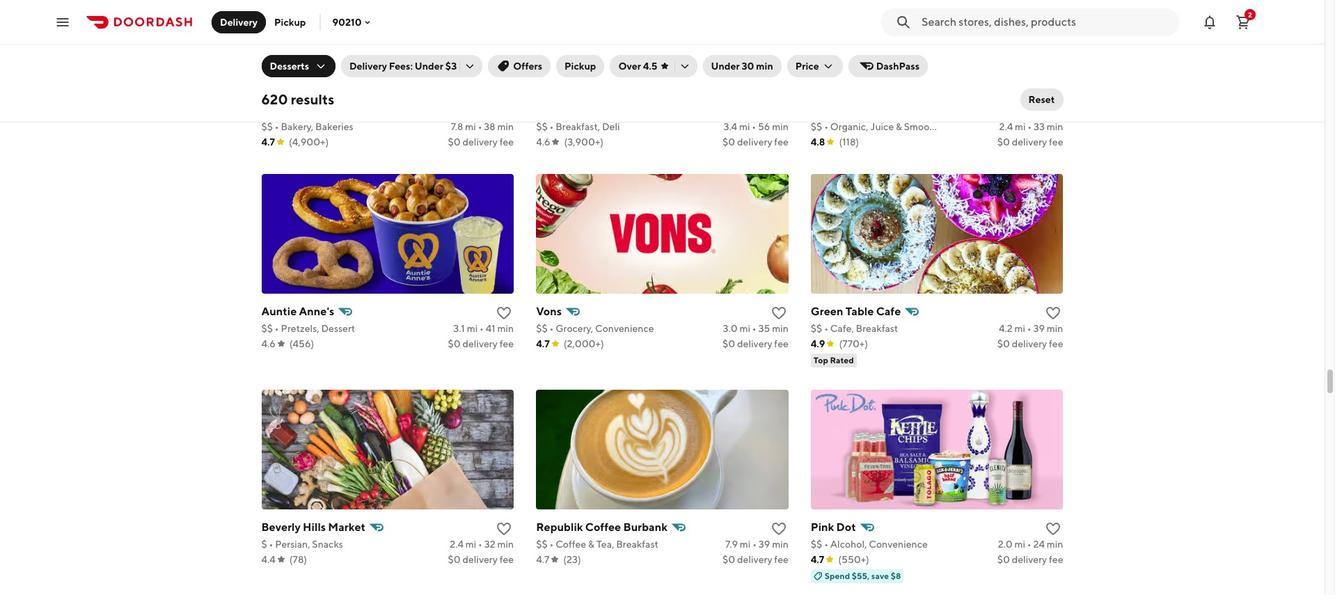 Task type: locate. For each thing, give the bounding box(es) containing it.
beverly
[[261, 520, 301, 534]]

smoothie
[[904, 121, 947, 132]]

• up 4.8
[[824, 121, 828, 132]]

$​0 delivery fee for auntie anne's
[[448, 338, 514, 349]]

0 vertical spatial delivery
[[220, 16, 258, 27]]

fee down 3.4 mi • 56 min
[[774, 136, 789, 147]]

min right 30 in the top of the page
[[756, 61, 773, 72]]

delivery down 2.4 mi • 33 min
[[1012, 136, 1047, 147]]

0 vertical spatial 2.4
[[999, 121, 1013, 132]]

delivery down 3.1 mi • 41 min
[[462, 338, 498, 349]]

4.7 down pink
[[811, 554, 824, 565]]

620
[[261, 91, 288, 107]]

click to add this store to your saved list image up 2.4 mi • 32 min
[[496, 520, 512, 537]]

2 horizontal spatial click to add this store to your saved list image
[[1045, 103, 1062, 119]]

fee for republik coffee burbank
[[774, 554, 789, 565]]

coffee up tea,
[[585, 520, 621, 534]]

1 vertical spatial delivery
[[349, 61, 387, 72]]

$​0 delivery fee down 3.0 mi • 35 min
[[723, 338, 789, 349]]

convenience
[[595, 323, 654, 334], [869, 539, 928, 550]]

$$ down auntie
[[261, 323, 273, 334]]

delivery button
[[212, 11, 266, 33]]

$​0 for superba
[[448, 136, 461, 147]]

convenience up the $8
[[869, 539, 928, 550]]

35
[[758, 323, 770, 334]]

33
[[1034, 121, 1045, 132]]

4.7 left "(23)"
[[536, 554, 549, 565]]

$$ up the 4.9
[[811, 323, 822, 334]]

0 vertical spatial pickup button
[[266, 11, 314, 33]]

0 vertical spatial &
[[896, 121, 902, 132]]

0 vertical spatial convenience
[[595, 323, 654, 334]]

$​0 delivery fee
[[448, 136, 514, 147], [723, 136, 789, 147], [997, 136, 1063, 147], [448, 338, 514, 349], [723, 338, 789, 349], [997, 338, 1063, 349], [448, 554, 514, 565], [723, 554, 789, 565], [997, 554, 1063, 565]]

$​0 delivery fee down 2.0 mi • 24 min
[[997, 554, 1063, 565]]

mi right '7.9'
[[740, 539, 751, 550]]

dashpass
[[876, 61, 920, 72]]

0 horizontal spatial pickup
[[274, 16, 306, 27]]

0 vertical spatial breakfast
[[856, 323, 898, 334]]

41
[[486, 323, 495, 334]]

vons
[[536, 305, 562, 318]]

0 horizontal spatial under
[[415, 61, 443, 72]]

click to add this store to your saved list image up 2.0 mi • 24 min
[[1045, 520, 1062, 537]]

fee for superba
[[500, 136, 514, 147]]

1 horizontal spatial 39
[[1033, 323, 1045, 334]]

• left 38
[[478, 121, 482, 132]]

0 horizontal spatial click to add this store to your saved list image
[[496, 305, 512, 321]]

2.4 left 33
[[999, 121, 1013, 132]]

pickup button
[[266, 11, 314, 33], [556, 55, 605, 77]]

min for republik coffee burbank
[[772, 539, 789, 550]]

7.8
[[451, 121, 463, 132]]

• down superba
[[275, 121, 279, 132]]

$​0 down 7.8
[[448, 136, 461, 147]]

4.9
[[811, 338, 825, 349]]

fee down 2.4 mi • 33 min
[[1049, 136, 1063, 147]]

24
[[1033, 539, 1045, 550]]

coffee
[[585, 520, 621, 534], [556, 539, 586, 550]]

dashpass button
[[848, 55, 928, 77]]

&
[[896, 121, 902, 132], [588, 539, 594, 550]]

delivery for superba
[[462, 136, 498, 147]]

0 horizontal spatial pickup button
[[266, 11, 314, 33]]

mi for vons
[[740, 323, 750, 334]]

click to add this store to your saved list image up 3.0 mi • 35 min
[[770, 305, 787, 321]]

0 vertical spatial pickup
[[274, 16, 306, 27]]

min for pink dot
[[1047, 539, 1063, 550]]

$​0 delivery fee down 7.8 mi • 38 min
[[448, 136, 514, 147]]

0 horizontal spatial breakfast
[[616, 539, 658, 550]]

2.0 mi • 24 min
[[998, 539, 1063, 550]]

• left 56
[[752, 121, 756, 132]]

$​0 delivery fee for republik coffee burbank
[[723, 554, 789, 565]]

click to add this store to your saved list image for market
[[496, 520, 512, 537]]

click to add this store to your saved list image
[[1045, 103, 1062, 119], [496, 305, 512, 321], [770, 305, 787, 321]]

& left tea,
[[588, 539, 594, 550]]

beverly hills market
[[261, 520, 365, 534]]

0 vertical spatial 4.6
[[536, 136, 550, 147]]

$​0 for republik coffee burbank
[[723, 554, 735, 565]]

90210
[[332, 16, 362, 27]]

green table cafe
[[811, 305, 901, 318]]

delivery for pink dot
[[1012, 554, 1047, 565]]

$$ for republik coffee burbank
[[536, 539, 548, 550]]

under left $3 on the top left of the page
[[415, 61, 443, 72]]

$​0 for green table cafe
[[997, 338, 1010, 349]]

convenience for vons
[[595, 323, 654, 334]]

2.4 for 2.4 mi • 33 min
[[999, 121, 1013, 132]]

$​0 for auntie anne's
[[448, 338, 461, 349]]

coffee up "(23)"
[[556, 539, 586, 550]]

reset
[[1029, 94, 1055, 105]]

• left 41
[[480, 323, 484, 334]]

alcohol,
[[830, 539, 867, 550]]

click to add this store to your saved list image up 7.9 mi • 39 min
[[770, 520, 787, 537]]

fee down 4.2 mi • 39 min
[[1049, 338, 1063, 349]]

fee for green table cafe
[[1049, 338, 1063, 349]]

38
[[484, 121, 495, 132]]

pickup
[[274, 16, 306, 27], [565, 61, 596, 72]]

delivery down 2.4 mi • 32 min
[[462, 554, 498, 565]]

$​0 delivery fee down 2.4 mi • 32 min
[[448, 554, 514, 565]]

4.6 down the $$ • breakfast, deli
[[536, 136, 550, 147]]

4.6 left the (456)
[[261, 338, 276, 349]]

2
[[1248, 10, 1252, 18]]

fee down 2.4 mi • 32 min
[[500, 554, 514, 565]]

$$ • coffee & tea, breakfast
[[536, 539, 658, 550]]

0 horizontal spatial 2.4
[[450, 539, 464, 550]]

table
[[846, 305, 874, 318]]

4.7 down vons
[[536, 338, 550, 349]]

convenience up (2,000+)
[[595, 323, 654, 334]]

delivery for auntie anne's
[[462, 338, 498, 349]]

breakfast down cafe
[[856, 323, 898, 334]]

1 horizontal spatial click to add this store to your saved list image
[[770, 305, 787, 321]]

1 vertical spatial pickup
[[565, 61, 596, 72]]

over
[[618, 61, 641, 72]]

convenience for pink dot
[[869, 539, 928, 550]]

$$ down vons
[[536, 323, 548, 334]]

delivery for republik coffee burbank
[[737, 554, 772, 565]]

$$ • pretzels, dessert
[[261, 323, 355, 334]]

$​0 delivery fee for pink dot
[[997, 554, 1063, 565]]

under inside button
[[711, 61, 740, 72]]

•
[[275, 121, 279, 132], [478, 121, 482, 132], [550, 121, 554, 132], [752, 121, 756, 132], [824, 121, 828, 132], [1028, 121, 1032, 132], [275, 323, 279, 334], [480, 323, 484, 334], [550, 323, 554, 334], [752, 323, 757, 334], [824, 323, 828, 334], [1027, 323, 1031, 334], [269, 539, 273, 550], [478, 539, 482, 550], [550, 539, 554, 550], [753, 539, 757, 550], [824, 539, 828, 550], [1027, 539, 1032, 550]]

delivery down 4.2 mi • 39 min
[[1012, 338, 1047, 349]]

under 30 min button
[[703, 55, 782, 77]]

min right 24
[[1047, 539, 1063, 550]]

$​0 down '7.9'
[[723, 554, 735, 565]]

• left cafe,
[[824, 323, 828, 334]]

price
[[796, 61, 819, 72]]

mi right 2.0
[[1015, 539, 1025, 550]]

1 vertical spatial breakfast
[[616, 539, 658, 550]]

$$ for vons
[[536, 323, 548, 334]]

0 horizontal spatial convenience
[[595, 323, 654, 334]]

0 vertical spatial 39
[[1033, 323, 1045, 334]]

delivery
[[220, 16, 258, 27], [349, 61, 387, 72]]

delivery down 3.4 mi • 56 min
[[737, 136, 772, 147]]

$$ • organic, juice & smoothie
[[811, 121, 947, 132]]

spend
[[825, 571, 850, 581]]

pickup left the over
[[565, 61, 596, 72]]

1 horizontal spatial convenience
[[869, 539, 928, 550]]

1 horizontal spatial 2.4
[[999, 121, 1013, 132]]

2.4 for 2.4 mi • 32 min
[[450, 539, 464, 550]]

mi left 33
[[1015, 121, 1026, 132]]

$$ • bakery, bakeries
[[261, 121, 353, 132]]

0 horizontal spatial 39
[[759, 539, 770, 550]]

$​0 delivery fee down 7.9 mi • 39 min
[[723, 554, 789, 565]]

0 vertical spatial coffee
[[585, 520, 621, 534]]

1 horizontal spatial under
[[711, 61, 740, 72]]

1 under from the left
[[415, 61, 443, 72]]

delivery inside button
[[220, 16, 258, 27]]

$$ up 4.8
[[811, 121, 822, 132]]

$
[[261, 539, 267, 550]]

(2,000+)
[[564, 338, 604, 349]]

bakery,
[[281, 121, 313, 132]]

min inside button
[[756, 61, 773, 72]]

delivery down 7.8 mi • 38 min
[[462, 136, 498, 147]]

min right the 35
[[772, 323, 789, 334]]

fee down 7.8 mi • 38 min
[[500, 136, 514, 147]]

Store search: begin typing to search for stores available on DoorDash text field
[[922, 14, 1171, 30]]

0 horizontal spatial delivery
[[220, 16, 258, 27]]

mi right 3.0
[[740, 323, 750, 334]]

delivery down 2.0 mi • 24 min
[[1012, 554, 1047, 565]]

3.1
[[453, 323, 465, 334]]

39
[[1033, 323, 1045, 334], [759, 539, 770, 550]]

breakfast,
[[556, 121, 600, 132]]

click to add this store to your saved list image up 3.1 mi • 41 min
[[496, 305, 512, 321]]

1 vertical spatial 4.6
[[261, 338, 276, 349]]

3 items, open order cart image
[[1235, 14, 1252, 30]]

39 right '7.9'
[[759, 539, 770, 550]]

$55,
[[852, 571, 870, 581]]

mi left 32
[[466, 539, 476, 550]]

4.6
[[536, 136, 550, 147], [261, 338, 276, 349]]

$​0 delivery fee down 3.1 mi • 41 min
[[448, 338, 514, 349]]

deli
[[602, 121, 620, 132]]

mi right 7.8
[[465, 121, 476, 132]]

• down pink
[[824, 539, 828, 550]]

$​0 down the 3.1
[[448, 338, 461, 349]]

burbank
[[623, 520, 668, 534]]

$​0 down 3.0
[[723, 338, 735, 349]]

click to add this store to your saved list image up 4.2 mi • 39 min
[[1045, 305, 1062, 321]]

mi for superba
[[465, 121, 476, 132]]

$​0 down 2.4 mi • 32 min
[[448, 554, 461, 565]]

1 horizontal spatial breakfast
[[856, 323, 898, 334]]

1 vertical spatial 39
[[759, 539, 770, 550]]

$$ down pink
[[811, 539, 822, 550]]

pretzels,
[[281, 323, 319, 334]]

min right 38
[[497, 121, 514, 132]]

mi right the 3.1
[[467, 323, 478, 334]]

fee down 7.9 mi • 39 min
[[774, 554, 789, 565]]

min right 32
[[497, 539, 514, 550]]

min right 41
[[497, 323, 514, 334]]

1 vertical spatial convenience
[[869, 539, 928, 550]]

$​0 for pink dot
[[997, 554, 1010, 565]]

1 vertical spatial &
[[588, 539, 594, 550]]

delivery
[[462, 136, 498, 147], [737, 136, 772, 147], [1012, 136, 1047, 147], [462, 338, 498, 349], [737, 338, 772, 349], [1012, 338, 1047, 349], [462, 554, 498, 565], [737, 554, 772, 565], [1012, 554, 1047, 565]]

delivery down 7.9 mi • 39 min
[[737, 554, 772, 565]]

min right '7.9'
[[772, 539, 789, 550]]

1 vertical spatial pickup button
[[556, 55, 605, 77]]

1 horizontal spatial delivery
[[349, 61, 387, 72]]

0 horizontal spatial 4.6
[[261, 338, 276, 349]]

bakeries
[[315, 121, 353, 132]]

2.4 left 32
[[450, 539, 464, 550]]

fee down 3.1 mi • 41 min
[[500, 338, 514, 349]]

4.7 for republik coffee burbank
[[536, 554, 549, 565]]

2.4
[[999, 121, 1013, 132], [450, 539, 464, 550]]

notification bell image
[[1202, 14, 1218, 30]]

top
[[814, 355, 828, 365]]

$​0 delivery fee for superba
[[448, 136, 514, 147]]

1 vertical spatial coffee
[[556, 539, 586, 550]]

1 vertical spatial 2.4
[[450, 539, 464, 550]]

$​0 delivery fee down 4.2 mi • 39 min
[[997, 338, 1063, 349]]

• left 24
[[1027, 539, 1032, 550]]

1 horizontal spatial pickup
[[565, 61, 596, 72]]

breakfast
[[856, 323, 898, 334], [616, 539, 658, 550]]

min
[[756, 61, 773, 72], [497, 121, 514, 132], [772, 121, 789, 132], [1047, 121, 1063, 132], [497, 323, 514, 334], [772, 323, 789, 334], [1047, 323, 1063, 334], [497, 539, 514, 550], [772, 539, 789, 550], [1047, 539, 1063, 550]]

4.6 for (3,900+)
[[536, 136, 550, 147]]

under 30 min
[[711, 61, 773, 72]]

min for vons
[[772, 323, 789, 334]]

3.0 mi • 35 min
[[723, 323, 789, 334]]

desserts button
[[261, 55, 335, 77]]

4.7 down superba
[[261, 136, 275, 147]]

1 horizontal spatial 4.6
[[536, 136, 550, 147]]

reset button
[[1020, 88, 1063, 111]]

pickup up desserts
[[274, 16, 306, 27]]

under left 30 in the top of the page
[[711, 61, 740, 72]]

$​0 delivery fee for beverly hills market
[[448, 554, 514, 565]]

& right "juice"
[[896, 121, 902, 132]]

pickup button up desserts
[[266, 11, 314, 33]]

offers
[[513, 61, 542, 72]]

3.1 mi • 41 min
[[453, 323, 514, 334]]

• down republik
[[550, 539, 554, 550]]

39 for green table cafe
[[1033, 323, 1045, 334]]

• down auntie
[[275, 323, 279, 334]]

2 under from the left
[[711, 61, 740, 72]]

fee down 2.0 mi • 24 min
[[1049, 554, 1063, 565]]

(78)
[[289, 554, 307, 565]]

4.7 for pink dot
[[811, 554, 824, 565]]

$$ • cafe, breakfast
[[811, 323, 898, 334]]

(550+)
[[838, 554, 869, 565]]

click to add this store to your saved list image
[[1045, 305, 1062, 321], [496, 520, 512, 537], [770, 520, 787, 537], [1045, 520, 1062, 537]]

$​0 down 2.0
[[997, 554, 1010, 565]]

1 horizontal spatial &
[[896, 121, 902, 132]]



Task type: vqa. For each thing, say whether or not it's contained in the screenshot.


Task type: describe. For each thing, give the bounding box(es) containing it.
min for superba
[[497, 121, 514, 132]]

snacks
[[312, 539, 343, 550]]

• right 4.2
[[1027, 323, 1031, 334]]

• right the $
[[269, 539, 273, 550]]

$$ • grocery, convenience
[[536, 323, 654, 334]]

3.4 mi • 56 min
[[724, 121, 789, 132]]

3.4
[[724, 121, 737, 132]]

top rated
[[814, 355, 854, 365]]

0 horizontal spatial &
[[588, 539, 594, 550]]

click to add this store to your saved list image for auntie anne's
[[496, 305, 512, 321]]

(4,900+)
[[289, 136, 329, 147]]

• left 33
[[1028, 121, 1032, 132]]

fee for pink dot
[[1049, 554, 1063, 565]]

mi for pink dot
[[1015, 539, 1025, 550]]

delivery for delivery fees: under $3
[[349, 61, 387, 72]]

open menu image
[[54, 14, 71, 30]]

hills
[[303, 520, 326, 534]]

2.4 mi • 32 min
[[450, 539, 514, 550]]

$8
[[891, 571, 901, 581]]

delivery for delivery
[[220, 16, 258, 27]]

2.0
[[998, 539, 1013, 550]]

save
[[871, 571, 889, 581]]

(23)
[[563, 554, 581, 565]]

offers button
[[488, 55, 551, 77]]

$3
[[445, 61, 457, 72]]

$ • persian, snacks
[[261, 539, 343, 550]]

min for auntie anne's
[[497, 323, 514, 334]]

grocery,
[[556, 323, 593, 334]]

• left the 35
[[752, 323, 757, 334]]

$$ • breakfast, deli
[[536, 121, 620, 132]]

fee for auntie anne's
[[500, 338, 514, 349]]

fees:
[[389, 61, 413, 72]]

min for beverly hills market
[[497, 539, 514, 550]]

$​0 for vons
[[723, 338, 735, 349]]

anne's
[[299, 305, 334, 318]]

7.9 mi • 39 min
[[725, 539, 789, 550]]

click to add this store to your saved list image for burbank
[[770, 520, 787, 537]]

$​0 delivery fee down 3.4 mi • 56 min
[[723, 136, 789, 147]]

min right 33
[[1047, 121, 1063, 132]]

mi right 3.4 on the right top of page
[[739, 121, 750, 132]]

delivery for green table cafe
[[1012, 338, 1047, 349]]

auntie anne's
[[261, 305, 334, 318]]

90210 button
[[332, 16, 373, 27]]

• down vons
[[550, 323, 554, 334]]

republik coffee burbank
[[536, 520, 668, 534]]

over 4.5 button
[[610, 55, 697, 77]]

green
[[811, 305, 843, 318]]

4.2 mi • 39 min
[[999, 323, 1063, 334]]

click to add this store to your saved list image for cafe
[[1045, 305, 1062, 321]]

cafe,
[[830, 323, 854, 334]]

desserts
[[270, 61, 309, 72]]

3.0
[[723, 323, 738, 334]]

dot
[[836, 520, 856, 534]]

1 horizontal spatial pickup button
[[556, 55, 605, 77]]

persian,
[[275, 539, 310, 550]]

juice
[[870, 121, 894, 132]]

$$ for pink dot
[[811, 539, 822, 550]]

• left breakfast,
[[550, 121, 554, 132]]

39 for republik coffee burbank
[[759, 539, 770, 550]]

4.7 for vons
[[536, 338, 550, 349]]

min right 56
[[772, 121, 789, 132]]

superba
[[261, 103, 305, 116]]

2.4 mi • 33 min
[[999, 121, 1063, 132]]

620 results
[[261, 91, 334, 107]]

delivery fees: under $3
[[349, 61, 457, 72]]

mi for green table cafe
[[1015, 323, 1025, 334]]

$$ left breakfast,
[[536, 121, 548, 132]]

7.9
[[725, 539, 738, 550]]

mi for beverly hills market
[[466, 539, 476, 550]]

rated
[[830, 355, 854, 365]]

dessert
[[321, 323, 355, 334]]

(118)
[[839, 136, 859, 147]]

tea,
[[596, 539, 614, 550]]

$​0 delivery fee for vons
[[723, 338, 789, 349]]

$​0 down 3.4 on the right top of page
[[723, 136, 735, 147]]

• right '7.9'
[[753, 539, 757, 550]]

results
[[291, 91, 334, 107]]

(3,900+)
[[564, 136, 604, 147]]

pink dot
[[811, 520, 856, 534]]

$​0 delivery fee for green table cafe
[[997, 338, 1063, 349]]

click to add this store to your saved list image for vons
[[770, 305, 787, 321]]

mi for auntie anne's
[[467, 323, 478, 334]]

organic,
[[830, 121, 868, 132]]

7.8 mi • 38 min
[[451, 121, 514, 132]]

• left 32
[[478, 539, 482, 550]]

market
[[328, 520, 365, 534]]

4.8
[[811, 136, 825, 147]]

delivery for beverly hills market
[[462, 554, 498, 565]]

cafe
[[876, 305, 901, 318]]

$​0 for beverly hills market
[[448, 554, 461, 565]]

$​0 delivery fee down 2.4 mi • 33 min
[[997, 136, 1063, 147]]

auntie
[[261, 305, 297, 318]]

30
[[742, 61, 754, 72]]

$$ • alcohol, convenience
[[811, 539, 928, 550]]

fee for vons
[[774, 338, 789, 349]]

2 button
[[1229, 8, 1257, 36]]

republik
[[536, 520, 583, 534]]

(770+)
[[839, 338, 868, 349]]

56
[[758, 121, 770, 132]]

$$ for green table cafe
[[811, 323, 822, 334]]

delivery for vons
[[737, 338, 772, 349]]

$$ for superba
[[261, 121, 273, 132]]

4.5
[[643, 61, 658, 72]]

over 4.5
[[618, 61, 658, 72]]

4.4
[[261, 554, 276, 565]]

min for green table cafe
[[1047, 323, 1063, 334]]

$​0 down 2.4 mi • 33 min
[[997, 136, 1010, 147]]

4.6 for (456)
[[261, 338, 276, 349]]

$$ for auntie anne's
[[261, 323, 273, 334]]

mi for republik coffee burbank
[[740, 539, 751, 550]]

(456)
[[289, 338, 314, 349]]

4.7 for superba
[[261, 136, 275, 147]]

pink
[[811, 520, 834, 534]]

fee for beverly hills market
[[500, 554, 514, 565]]



